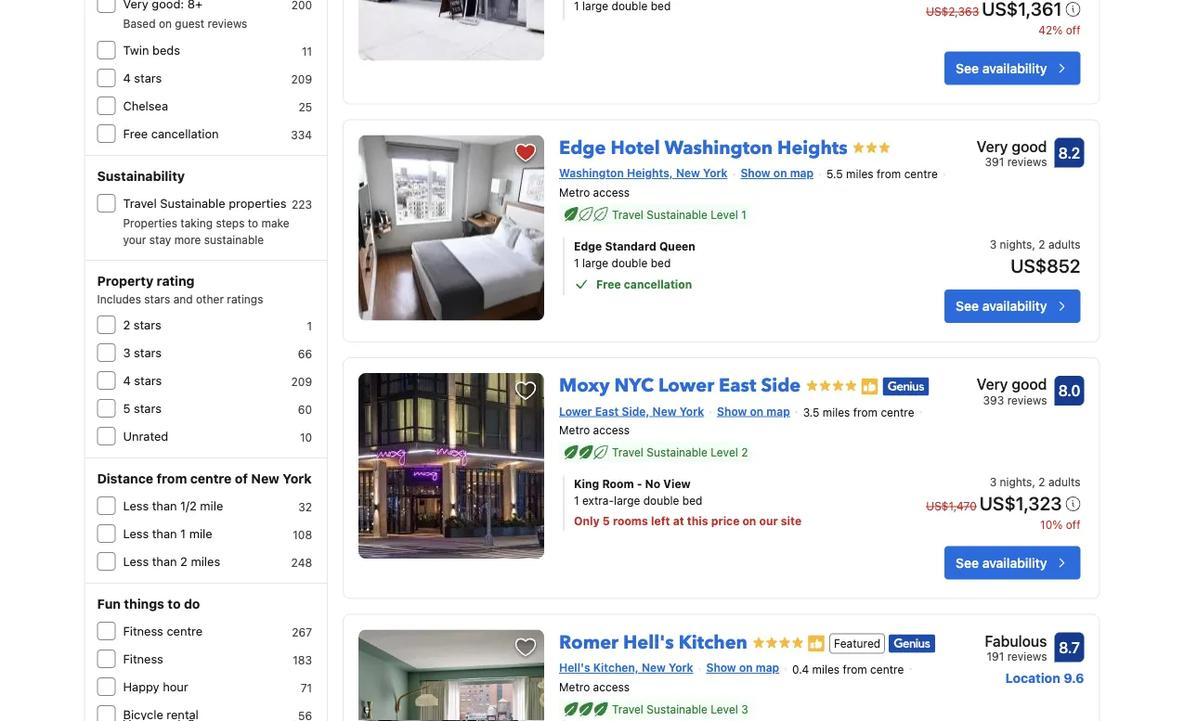 Task type: describe. For each thing, give the bounding box(es) containing it.
1 up 66
[[307, 320, 312, 333]]

2 for 3 nights , 2 adults
[[1039, 476, 1046, 489]]

access for romer
[[593, 681, 630, 694]]

edge standard queen link
[[574, 238, 888, 255]]

distance from centre of new york
[[97, 472, 312, 487]]

hour
[[163, 681, 188, 695]]

show on map for east
[[717, 405, 790, 418]]

on for moxy nyc lower east side
[[750, 405, 764, 418]]

york down romer hell's kitchen
[[669, 662, 694, 675]]

very for edge hotel washington heights
[[977, 137, 1009, 155]]

sustainability
[[97, 169, 185, 184]]

romer
[[559, 631, 619, 656]]

60
[[298, 403, 312, 416]]

map for heights
[[790, 167, 814, 180]]

edge standard queen
[[574, 240, 696, 253]]

-
[[637, 478, 643, 491]]

0 horizontal spatial 5
[[123, 402, 131, 416]]

10
[[300, 431, 312, 444]]

stars down 3 stars
[[134, 374, 162, 388]]

more
[[174, 233, 201, 246]]

1/2
[[180, 499, 197, 513]]

0 horizontal spatial free cancellation
[[123, 127, 219, 141]]

32
[[299, 501, 312, 514]]

very for moxy nyc lower east side
[[977, 376, 1009, 394]]

moxy nyc lower east side image
[[359, 374, 545, 559]]

washington inside edge hotel washington heights link
[[665, 135, 773, 161]]

bed inside king room  - no view 1 extra-large double bed only 5 rooms left at this price on our site
[[683, 495, 703, 508]]

191
[[987, 651, 1005, 664]]

new down romer hell's kitchen
[[642, 662, 666, 675]]

267
[[292, 626, 312, 639]]

kitchen
[[679, 631, 748, 656]]

2 down the includes
[[123, 318, 130, 332]]

us$1,323
[[980, 493, 1063, 515]]

show on map for heights
[[741, 167, 814, 180]]

site
[[781, 515, 802, 528]]

centre for moxy nyc lower east side
[[881, 406, 915, 419]]

extra-
[[583, 495, 614, 508]]

183
[[293, 654, 312, 667]]

1 horizontal spatial east
[[719, 374, 757, 399]]

centre left of
[[190, 472, 232, 487]]

see availability for moxy nyc lower east side
[[956, 556, 1048, 571]]

3 level from the top
[[711, 704, 738, 717]]

off for 10% off
[[1066, 519, 1081, 532]]

2 stars
[[123, 318, 161, 332]]

1 down the 5.5 miles from centre metro access
[[742, 208, 747, 221]]

see availability link for moxy nyc lower east side
[[945, 547, 1081, 580]]

2 down less than 1 mile
[[180, 555, 188, 569]]

rating
[[157, 274, 195, 289]]

1 4 from the top
[[123, 71, 131, 85]]

king
[[574, 478, 600, 491]]

2 4 stars from the top
[[123, 374, 162, 388]]

2 vertical spatial show on map
[[707, 662, 780, 675]]

stars up chelsea
[[134, 71, 162, 85]]

property
[[97, 274, 154, 289]]

0 horizontal spatial lower
[[559, 405, 592, 418]]

3.5 miles from centre metro access
[[559, 406, 915, 437]]

3.5
[[803, 406, 820, 419]]

off for 42% off
[[1066, 24, 1081, 37]]

york up 32
[[283, 472, 312, 487]]

centre down do
[[167, 625, 203, 639]]

travel sustainable properties 223 properties taking steps to make your stay more sustainable
[[123, 197, 312, 246]]

sustainable for romer
[[647, 704, 708, 717]]

distance
[[97, 472, 153, 487]]

sustainable
[[204, 233, 264, 246]]

availability for moxy nyc lower east side
[[983, 556, 1048, 571]]

8.0
[[1059, 382, 1081, 400]]

room
[[602, 478, 634, 491]]

moxy nyc lower east side link
[[559, 366, 801, 399]]

large inside king room  - no view 1 extra-large double bed only 5 rooms left at this price on our site
[[614, 495, 641, 508]]

us$2,363
[[927, 5, 980, 18]]

unrated
[[123, 430, 168, 444]]

edge hotel washington heights
[[559, 135, 848, 161]]

2 for 3 nights , 2 adults us$852
[[1039, 238, 1046, 251]]

metro for moxy nyc lower east side
[[559, 424, 590, 437]]

travel inside travel sustainable properties 223 properties taking steps to make your stay more sustainable
[[123, 197, 157, 210]]

beds
[[152, 43, 180, 57]]

miles for romer hell's kitchen
[[813, 663, 840, 677]]

42% off
[[1039, 24, 1081, 37]]

ratings
[[227, 293, 263, 306]]

new right of
[[251, 472, 280, 487]]

less for less than 1/2 mile
[[123, 499, 149, 513]]

us$852
[[1011, 255, 1081, 276]]

fabulous
[[985, 633, 1048, 651]]

adults for 3 nights , 2 adults
[[1049, 476, 1081, 489]]

king room  - no view link
[[574, 476, 888, 493]]

mile for less than 1 mile
[[189, 527, 212, 541]]

travel for romer
[[612, 704, 644, 717]]

access for moxy
[[593, 424, 630, 437]]

only
[[574, 515, 600, 528]]

edge hotel washington heights link
[[559, 128, 848, 161]]

fitness for fitness
[[123, 653, 163, 667]]

washington heights, new york
[[559, 167, 728, 180]]

on left guest
[[159, 17, 172, 30]]

other
[[196, 293, 224, 306]]

nights for 3 nights , 2 adults us$852
[[1000, 238, 1033, 251]]

fitness centre
[[123, 625, 203, 639]]

391
[[985, 155, 1005, 169]]

3 nights , 2 adults us$852
[[990, 238, 1081, 276]]

map for east
[[767, 405, 790, 418]]

sustainable inside travel sustainable properties 223 properties taking steps to make your stay more sustainable
[[160, 197, 225, 210]]

3 down 0.4 miles from centre metro access
[[742, 704, 749, 717]]

properties
[[123, 216, 177, 230]]

from for romer hell's kitchen
[[843, 663, 868, 677]]

3 for 3 stars
[[123, 346, 131, 360]]

0 horizontal spatial to
[[168, 597, 181, 612]]

42%
[[1039, 24, 1063, 37]]

1 see availability from the top
[[956, 60, 1048, 76]]

reviews for very good 391 reviews
[[1008, 155, 1048, 169]]

make
[[262, 216, 290, 230]]

rooms
[[613, 515, 648, 528]]

miles up do
[[191, 555, 220, 569]]

happy hour
[[123, 681, 188, 695]]

1 horizontal spatial cancellation
[[624, 278, 692, 291]]

0 horizontal spatial free
[[123, 127, 148, 141]]

good for edge hotel washington heights
[[1012, 137, 1048, 155]]

travel sustainable level 1
[[612, 208, 747, 221]]

66
[[298, 348, 312, 361]]

twin beds
[[123, 43, 180, 57]]

reviews inside fabulous 191 reviews
[[1008, 651, 1048, 664]]

1 see availability link from the top
[[945, 51, 1081, 85]]

scored 8.2 element
[[1055, 138, 1085, 168]]

our
[[760, 515, 778, 528]]

hell's kitchen, new york
[[559, 662, 694, 675]]

your
[[123, 233, 146, 246]]

queen
[[660, 240, 696, 253]]

fitness for fitness centre
[[123, 625, 163, 639]]

king room  - no view 1 extra-large double bed only 5 rooms left at this price on our site
[[574, 478, 802, 528]]

1 vertical spatial this property is part of our preferred partner programme. it is committed to providing commendable service and good value. it will pay us a higher commission if you make a booking. image
[[807, 635, 826, 654]]

8.2
[[1059, 144, 1081, 162]]

see availability for edge hotel washington heights
[[956, 299, 1048, 314]]

5 inside king room  - no view 1 extra-large double bed only 5 rooms left at this price on our site
[[603, 515, 610, 528]]

0 vertical spatial large
[[583, 256, 609, 269]]

1 horizontal spatial this property is part of our preferred partner programme. it is committed to providing commendable service and good value. it will pay us a higher commission if you make a booking. image
[[861, 378, 879, 396]]

2 209 from the top
[[291, 375, 312, 388]]

scored 8.7 element
[[1055, 633, 1085, 663]]

things
[[124, 597, 164, 612]]

3 stars
[[123, 346, 162, 360]]

york down the 'moxy nyc lower east side'
[[680, 405, 704, 418]]

no
[[645, 478, 661, 491]]

miles for moxy nyc lower east side
[[823, 406, 851, 419]]

travel sustainable level 3
[[612, 704, 749, 717]]

heights,
[[627, 167, 673, 180]]

0 horizontal spatial bed
[[651, 256, 671, 269]]

1 see from the top
[[956, 60, 979, 76]]

availability for edge hotel washington heights
[[983, 299, 1048, 314]]

1 vertical spatial washington
[[559, 167, 624, 180]]

than for 1/2
[[152, 499, 177, 513]]

good for moxy nyc lower east side
[[1012, 376, 1048, 394]]

less for less than 2 miles
[[123, 555, 149, 569]]

properties
[[229, 197, 287, 210]]

happy
[[123, 681, 159, 695]]

new down edge hotel washington heights
[[676, 167, 700, 180]]

sustainable for moxy
[[647, 447, 708, 460]]

stars down 2 stars
[[134, 346, 162, 360]]

sustainable for edge
[[647, 208, 708, 221]]



Task type: locate. For each thing, give the bounding box(es) containing it.
very good element left 8.0
[[977, 374, 1048, 396]]

adults for 3 nights , 2 adults us$852
[[1049, 238, 1081, 251]]

cancellation
[[151, 127, 219, 141], [624, 278, 692, 291]]

0 vertical spatial off
[[1066, 24, 1081, 37]]

2 adults from the top
[[1049, 476, 1081, 489]]

travel for moxy
[[612, 447, 644, 460]]

mile for less than 1/2 mile
[[200, 499, 223, 513]]

2 good from the top
[[1012, 376, 1048, 394]]

show on map
[[741, 167, 814, 180], [717, 405, 790, 418], [707, 662, 780, 675]]

stars up 3 stars
[[134, 318, 161, 332]]

0 vertical spatial east
[[719, 374, 757, 399]]

0 horizontal spatial washington
[[559, 167, 624, 180]]

2 metro from the top
[[559, 424, 590, 437]]

0 vertical spatial show
[[741, 167, 771, 180]]

moxy
[[559, 374, 610, 399]]

fitness down 'things'
[[123, 625, 163, 639]]

miles inside 3.5 miles from centre metro access
[[823, 406, 851, 419]]

see for edge hotel washington heights
[[956, 299, 979, 314]]

reviews
[[208, 17, 247, 30], [1008, 155, 1048, 169], [1008, 394, 1048, 407], [1008, 651, 1048, 664]]

very inside very good 393 reviews
[[977, 376, 1009, 394]]

lower east side, new york
[[559, 405, 704, 418]]

taking
[[181, 216, 213, 230]]

metro
[[559, 186, 590, 199], [559, 424, 590, 437], [559, 681, 590, 694]]

adults
[[1049, 238, 1081, 251], [1049, 476, 1081, 489]]

, up us$1,323
[[1033, 476, 1036, 489]]

2 inside 3 nights , 2 adults us$852
[[1039, 238, 1046, 251]]

1 nights from the top
[[1000, 238, 1033, 251]]

sustainable
[[160, 197, 225, 210], [647, 208, 708, 221], [647, 447, 708, 460], [647, 704, 708, 717]]

property rating includes stars and other ratings
[[97, 274, 263, 306]]

0 vertical spatial 4
[[123, 71, 131, 85]]

location
[[1006, 671, 1061, 686]]

than left 1/2
[[152, 499, 177, 513]]

miles right 5.5
[[847, 168, 874, 181]]

1 vertical spatial adults
[[1049, 476, 1081, 489]]

2 see availability link from the top
[[945, 290, 1081, 323]]

scored 8.0 element
[[1055, 376, 1085, 406]]

on down heights
[[774, 167, 787, 180]]

genius discounts available at this property. image
[[883, 378, 929, 396], [883, 378, 929, 396], [889, 635, 936, 654], [889, 635, 936, 654]]

1 than from the top
[[152, 499, 177, 513]]

1 vertical spatial edge
[[574, 240, 602, 253]]

1 vertical spatial lower
[[559, 405, 592, 418]]

10% off
[[1041, 519, 1081, 532]]

3 see availability from the top
[[956, 556, 1048, 571]]

1 horizontal spatial free cancellation
[[597, 278, 692, 291]]

, for 3 nights , 2 adults
[[1033, 476, 1036, 489]]

reviews down fabulous
[[1008, 651, 1048, 664]]

1 vertical spatial see
[[956, 299, 979, 314]]

0 vertical spatial good
[[1012, 137, 1048, 155]]

1 adults from the top
[[1049, 238, 1081, 251]]

2 down 3.5 miles from centre metro access
[[742, 447, 748, 460]]

0 vertical spatial adults
[[1049, 238, 1081, 251]]

71
[[301, 682, 312, 695]]

1 fitness from the top
[[123, 625, 163, 639]]

level up the king room  - no view link
[[711, 447, 738, 460]]

1 horizontal spatial washington
[[665, 135, 773, 161]]

0 vertical spatial map
[[790, 167, 814, 180]]

off right 42%
[[1066, 24, 1081, 37]]

sustainable up queen
[[647, 208, 708, 221]]

level up edge standard queen link
[[711, 208, 738, 221]]

nights inside 3 nights , 2 adults us$852
[[1000, 238, 1033, 251]]

on
[[159, 17, 172, 30], [774, 167, 787, 180], [750, 405, 764, 418], [743, 515, 757, 528], [740, 662, 753, 675]]

to down properties
[[248, 216, 258, 230]]

1 vertical spatial than
[[152, 527, 177, 541]]

access down kitchen,
[[593, 681, 630, 694]]

1 vertical spatial level
[[711, 447, 738, 460]]

good inside very good 391 reviews
[[1012, 137, 1048, 155]]

lower down the moxy on the bottom of page
[[559, 405, 592, 418]]

1 , from the top
[[1033, 238, 1036, 251]]

1 vertical spatial 209
[[291, 375, 312, 388]]

access inside 0.4 miles from centre metro access
[[593, 681, 630, 694]]

map
[[790, 167, 814, 180], [767, 405, 790, 418], [756, 662, 780, 675]]

metro down romer
[[559, 681, 590, 694]]

0 vertical spatial less
[[123, 499, 149, 513]]

free cancellation down chelsea
[[123, 127, 219, 141]]

393
[[984, 394, 1005, 407]]

5.5
[[827, 168, 843, 181]]

1 vertical spatial east
[[595, 405, 619, 418]]

stay
[[149, 233, 171, 246]]

availability
[[983, 60, 1048, 76], [983, 299, 1048, 314], [983, 556, 1048, 571]]

hell's
[[624, 631, 674, 656], [559, 662, 591, 675]]

of
[[235, 472, 248, 487]]

lower
[[659, 374, 715, 399], [559, 405, 592, 418]]

2 availability from the top
[[983, 299, 1048, 314]]

0 horizontal spatial hell's
[[559, 662, 591, 675]]

access inside the 5.5 miles from centre metro access
[[593, 186, 630, 199]]

3 less from the top
[[123, 555, 149, 569]]

metro inside the 5.5 miles from centre metro access
[[559, 186, 590, 199]]

reviews inside very good 391 reviews
[[1008, 155, 1048, 169]]

very good element left 8.2
[[977, 135, 1048, 157]]

0 vertical spatial cancellation
[[151, 127, 219, 141]]

reviews right 391
[[1008, 155, 1048, 169]]

0 vertical spatial see availability
[[956, 60, 1048, 76]]

level for east
[[711, 447, 738, 460]]

2 vertical spatial than
[[152, 555, 177, 569]]

0 vertical spatial show on map
[[741, 167, 814, 180]]

0 vertical spatial this property is part of our preferred partner programme. it is committed to providing commendable service and good value. it will pay us a higher commission if you make a booking. image
[[861, 378, 879, 396]]

to inside travel sustainable properties 223 properties taking steps to make your stay more sustainable
[[248, 216, 258, 230]]

0 vertical spatial see
[[956, 60, 979, 76]]

see availability down 3 nights , 2 adults us$852
[[956, 299, 1048, 314]]

fitness up the happy
[[123, 653, 163, 667]]

see availability down us$1,323
[[956, 556, 1048, 571]]

free
[[123, 127, 148, 141], [597, 278, 621, 291]]

side,
[[622, 405, 650, 418]]

featured
[[834, 638, 881, 651]]

2 vertical spatial map
[[756, 662, 780, 675]]

reviews for very good 393 reviews
[[1008, 394, 1048, 407]]

reviews right 393
[[1008, 394, 1048, 407]]

map down side
[[767, 405, 790, 418]]

see availability link down '10%' on the bottom of the page
[[945, 547, 1081, 580]]

new
[[676, 167, 700, 180], [653, 405, 677, 418], [251, 472, 280, 487], [642, 662, 666, 675]]

miles right '0.4'
[[813, 663, 840, 677]]

1 down 1/2
[[180, 527, 186, 541]]

metro for romer hell's kitchen
[[559, 681, 590, 694]]

2 , from the top
[[1033, 476, 1036, 489]]

2 vertical spatial show
[[707, 662, 737, 675]]

5 stars
[[123, 402, 162, 416]]

reviews for based on guest reviews
[[208, 17, 247, 30]]

travel up properties in the top of the page
[[123, 197, 157, 210]]

0 vertical spatial very good element
[[977, 135, 1048, 157]]

0 vertical spatial edge
[[559, 135, 606, 161]]

3 for 3 nights , 2 adults
[[990, 476, 997, 489]]

248
[[291, 557, 312, 570]]

fabulous element
[[985, 631, 1048, 653]]

1 vertical spatial this property is part of our preferred partner programme. it is committed to providing commendable service and good value. it will pay us a higher commission if you make a booking. image
[[807, 635, 826, 654]]

and
[[173, 293, 193, 306]]

223
[[292, 198, 312, 211]]

off right '10%' on the bottom of the page
[[1066, 519, 1081, 532]]

see availability down 42%
[[956, 60, 1048, 76]]

2 for travel sustainable level 2
[[742, 447, 748, 460]]

lower right nyc
[[659, 374, 715, 399]]

very good element for moxy nyc lower east side
[[977, 374, 1048, 396]]

0 vertical spatial hell's
[[624, 631, 674, 656]]

1 vertical spatial very good element
[[977, 374, 1048, 396]]

1 vertical spatial mile
[[189, 527, 212, 541]]

less
[[123, 499, 149, 513], [123, 527, 149, 541], [123, 555, 149, 569]]

0 vertical spatial 209
[[291, 72, 312, 85]]

1 down king
[[574, 495, 579, 508]]

nights up us$852
[[1000, 238, 1033, 251]]

1 vertical spatial 5
[[603, 515, 610, 528]]

1 vertical spatial nights
[[1000, 476, 1033, 489]]

twin
[[123, 43, 149, 57]]

edge for edge standard queen
[[574, 240, 602, 253]]

this property is part of our preferred partner programme. it is committed to providing commendable service and good value. it will pay us a higher commission if you make a booking. image
[[861, 378, 879, 396], [807, 635, 826, 654]]

1 horizontal spatial hell's
[[624, 631, 674, 656]]

travel down hell's kitchen, new york
[[612, 704, 644, 717]]

miles for edge hotel washington heights
[[847, 168, 874, 181]]

1 vertical spatial see availability link
[[945, 290, 1081, 323]]

price
[[711, 515, 740, 528]]

4 stars up chelsea
[[123, 71, 162, 85]]

0 vertical spatial mile
[[200, 499, 223, 513]]

from right 5.5
[[877, 168, 902, 181]]

very up 393
[[977, 376, 1009, 394]]

steps
[[216, 216, 245, 230]]

2 fitness from the top
[[123, 653, 163, 667]]

, up us$852
[[1033, 238, 1036, 251]]

off
[[1066, 24, 1081, 37], [1066, 519, 1081, 532]]

miles right 3.5
[[823, 406, 851, 419]]

0 vertical spatial free cancellation
[[123, 127, 219, 141]]

very good 391 reviews
[[977, 137, 1048, 169]]

0 vertical spatial fitness
[[123, 625, 163, 639]]

1 4 stars from the top
[[123, 71, 162, 85]]

show on map down heights
[[741, 167, 814, 180]]

0 vertical spatial free
[[123, 127, 148, 141]]

moxy nyc lower east side
[[559, 374, 801, 399]]

334
[[291, 128, 312, 141]]

4 down twin
[[123, 71, 131, 85]]

than up less than 2 miles
[[152, 527, 177, 541]]

2 off from the top
[[1066, 519, 1081, 532]]

0 vertical spatial level
[[711, 208, 738, 221]]

miles inside the 5.5 miles from centre metro access
[[847, 168, 874, 181]]

1 down edge standard queen
[[574, 256, 579, 269]]

3 for 3 nights , 2 adults us$852
[[990, 238, 997, 251]]

good left 8.0
[[1012, 376, 1048, 394]]

1 vertical spatial availability
[[983, 299, 1048, 314]]

1 vertical spatial to
[[168, 597, 181, 612]]

1 horizontal spatial to
[[248, 216, 258, 230]]

than
[[152, 499, 177, 513], [152, 527, 177, 541], [152, 555, 177, 569]]

1 vertical spatial off
[[1066, 519, 1081, 532]]

0 vertical spatial this property is part of our preferred partner programme. it is committed to providing commendable service and good value. it will pay us a higher commission if you make a booking. image
[[861, 378, 879, 396]]

fun
[[97, 597, 121, 612]]

centre inside the 5.5 miles from centre metro access
[[905, 168, 938, 181]]

double inside king room  - no view 1 extra-large double bed only 5 rooms left at this price on our site
[[644, 495, 680, 508]]

fun things to do
[[97, 597, 200, 612]]

0 vertical spatial see availability link
[[945, 51, 1081, 85]]

on inside king room  - no view 1 extra-large double bed only 5 rooms left at this price on our site
[[743, 515, 757, 528]]

3 nights , 2 adults
[[990, 476, 1081, 489]]

2 see availability from the top
[[956, 299, 1048, 314]]

includes
[[97, 293, 141, 306]]

0.4 miles from centre metro access
[[559, 663, 904, 694]]

2 vertical spatial see availability link
[[945, 547, 1081, 580]]

3 see from the top
[[956, 556, 979, 571]]

1 metro from the top
[[559, 186, 590, 199]]

, inside 3 nights , 2 adults us$852
[[1033, 238, 1036, 251]]

1 horizontal spatial free
[[597, 278, 621, 291]]

lower inside moxy nyc lower east side link
[[659, 374, 715, 399]]

less than 1/2 mile
[[123, 499, 223, 513]]

5.5 miles from centre metro access
[[559, 168, 938, 199]]

0 vertical spatial availability
[[983, 60, 1048, 76]]

show
[[741, 167, 771, 180], [717, 405, 747, 418], [707, 662, 737, 675]]

1 vertical spatial cancellation
[[624, 278, 692, 291]]

east up 3.5 miles from centre metro access
[[719, 374, 757, 399]]

3 inside 3 nights , 2 adults us$852
[[990, 238, 997, 251]]

3 access from the top
[[593, 681, 630, 694]]

centre for edge hotel washington heights
[[905, 168, 938, 181]]

0 vertical spatial washington
[[665, 135, 773, 161]]

access for edge
[[593, 186, 630, 199]]

less than 2 miles
[[123, 555, 220, 569]]

1 vertical spatial ,
[[1033, 476, 1036, 489]]

free down 1 large double bed
[[597, 278, 621, 291]]

centre inside 3.5 miles from centre metro access
[[881, 406, 915, 419]]

1 off from the top
[[1066, 24, 1081, 37]]

from inside the 5.5 miles from centre metro access
[[877, 168, 902, 181]]

1 vertical spatial show
[[717, 405, 747, 418]]

1 vertical spatial less
[[123, 527, 149, 541]]

1 good from the top
[[1012, 137, 1048, 155]]

good inside very good 393 reviews
[[1012, 376, 1048, 394]]

2 vertical spatial see availability
[[956, 556, 1048, 571]]

than for 2
[[152, 555, 177, 569]]

access
[[593, 186, 630, 199], [593, 424, 630, 437], [593, 681, 630, 694]]

0 vertical spatial 5
[[123, 402, 131, 416]]

3 than from the top
[[152, 555, 177, 569]]

very good element
[[977, 135, 1048, 157], [977, 374, 1048, 396]]

adults inside 3 nights , 2 adults us$852
[[1049, 238, 1081, 251]]

1 vertical spatial see availability
[[956, 299, 1048, 314]]

availability down us$852
[[983, 299, 1048, 314]]

3 see availability link from the top
[[945, 547, 1081, 580]]

heights
[[778, 135, 848, 161]]

this property is part of our preferred partner programme. it is committed to providing commendable service and good value. it will pay us a higher commission if you make a booking. image
[[861, 378, 879, 396], [807, 635, 826, 654]]

stars down rating
[[144, 293, 170, 306]]

4 stars down 3 stars
[[123, 374, 162, 388]]

0 horizontal spatial east
[[595, 405, 619, 418]]

less than 1 mile
[[123, 527, 212, 541]]

2 see from the top
[[956, 299, 979, 314]]

2 access from the top
[[593, 424, 630, 437]]

show on map down side
[[717, 405, 790, 418]]

chelsea
[[123, 99, 168, 113]]

4
[[123, 71, 131, 85], [123, 374, 131, 388]]

very inside very good 391 reviews
[[977, 137, 1009, 155]]

1 vertical spatial access
[[593, 424, 630, 437]]

2 very from the top
[[977, 376, 1009, 394]]

stars
[[134, 71, 162, 85], [144, 293, 170, 306], [134, 318, 161, 332], [134, 346, 162, 360], [134, 374, 162, 388], [134, 402, 162, 416]]

, for 3 nights , 2 adults us$852
[[1033, 238, 1036, 251]]

3 availability from the top
[[983, 556, 1048, 571]]

show for heights
[[741, 167, 771, 180]]

metro inside 0.4 miles from centre metro access
[[559, 681, 590, 694]]

1 availability from the top
[[983, 60, 1048, 76]]

view
[[664, 478, 691, 491]]

free cancellation down 1 large double bed
[[597, 278, 692, 291]]

access inside 3.5 miles from centre metro access
[[593, 424, 630, 437]]

0 vertical spatial to
[[248, 216, 258, 230]]

,
[[1033, 238, 1036, 251], [1033, 476, 1036, 489]]

5 up unrated
[[123, 402, 131, 416]]

108
[[293, 529, 312, 542]]

2 4 from the top
[[123, 374, 131, 388]]

from inside 0.4 miles from centre metro access
[[843, 663, 868, 677]]

3 metro from the top
[[559, 681, 590, 694]]

1 209 from the top
[[291, 72, 312, 85]]

1 horizontal spatial this property is part of our preferred partner programme. it is committed to providing commendable service and good value. it will pay us a higher commission if you make a booking. image
[[861, 378, 879, 396]]

miles
[[847, 168, 874, 181], [823, 406, 851, 419], [191, 555, 220, 569], [813, 663, 840, 677]]

1 vertical spatial hell's
[[559, 662, 591, 675]]

centre left 391
[[905, 168, 938, 181]]

1 horizontal spatial bed
[[683, 495, 703, 508]]

1 vertical spatial fitness
[[123, 653, 163, 667]]

level for heights
[[711, 208, 738, 221]]

1 vertical spatial free cancellation
[[597, 278, 692, 291]]

left
[[651, 515, 670, 528]]

do
[[184, 597, 200, 612]]

travel
[[123, 197, 157, 210], [612, 208, 644, 221], [612, 447, 644, 460], [612, 704, 644, 717]]

10%
[[1041, 519, 1063, 532]]

edge hotel washington heights image
[[359, 135, 545, 321]]

less for less than 1 mile
[[123, 527, 149, 541]]

centre for romer hell's kitchen
[[871, 663, 904, 677]]

1 vertical spatial good
[[1012, 376, 1048, 394]]

1 vertical spatial show on map
[[717, 405, 790, 418]]

see availability link down 42%
[[945, 51, 1081, 85]]

this property is part of our preferred partner programme. it is committed to providing commendable service and good value. it will pay us a higher commission if you make a booking. image right side
[[861, 378, 879, 396]]

show down the 'moxy nyc lower east side'
[[717, 405, 747, 418]]

at
[[673, 515, 685, 528]]

2 nights from the top
[[1000, 476, 1033, 489]]

0 vertical spatial double
[[612, 256, 648, 269]]

11
[[302, 45, 312, 58]]

reviews inside very good 393 reviews
[[1008, 394, 1048, 407]]

0 vertical spatial lower
[[659, 374, 715, 399]]

1 horizontal spatial lower
[[659, 374, 715, 399]]

1 very good element from the top
[[977, 135, 1048, 157]]

free down chelsea
[[123, 127, 148, 141]]

washington
[[665, 135, 773, 161], [559, 167, 624, 180]]

nights for 3 nights , 2 adults
[[1000, 476, 1033, 489]]

edge for edge hotel washington heights
[[559, 135, 606, 161]]

2 very good element from the top
[[977, 374, 1048, 396]]

new right side,
[[653, 405, 677, 418]]

see availability link for edge hotel washington heights
[[945, 290, 1081, 323]]

this property is part of our preferred partner programme. it is committed to providing commendable service and good value. it will pay us a higher commission if you make a booking. image right side
[[861, 378, 879, 396]]

york down edge hotel washington heights
[[703, 167, 728, 180]]

1 level from the top
[[711, 208, 738, 221]]

8.7
[[1059, 639, 1081, 657]]

this property is part of our preferred partner programme. it is committed to providing commendable service and good value. it will pay us a higher commission if you make a booking. image up '0.4'
[[807, 635, 826, 654]]

25
[[299, 100, 312, 113]]

1 inside king room  - no view 1 extra-large double bed only 5 rooms left at this price on our site
[[574, 495, 579, 508]]

bed up "this"
[[683, 495, 703, 508]]

east
[[719, 374, 757, 399], [595, 405, 619, 418]]

from up less than 1/2 mile
[[157, 472, 187, 487]]

0 horizontal spatial this property is part of our preferred partner programme. it is committed to providing commendable service and good value. it will pay us a higher commission if you make a booking. image
[[807, 635, 826, 654]]

hell's up hell's kitchen, new york
[[624, 631, 674, 656]]

2 vertical spatial access
[[593, 681, 630, 694]]

0 vertical spatial bed
[[651, 256, 671, 269]]

1 vertical spatial 4 stars
[[123, 374, 162, 388]]

washington down 'hotel'
[[559, 167, 624, 180]]

location 9.6
[[1006, 671, 1085, 686]]

4 up 5 stars
[[123, 374, 131, 388]]

stars up unrated
[[134, 402, 162, 416]]

see availability link down us$852
[[945, 290, 1081, 323]]

on for edge hotel washington heights
[[774, 167, 787, 180]]

1 horizontal spatial large
[[614, 495, 641, 508]]

metro for edge hotel washington heights
[[559, 186, 590, 199]]

sustainable up taking at the left top of page
[[160, 197, 225, 210]]

cancellation down chelsea
[[151, 127, 219, 141]]

2 level from the top
[[711, 447, 738, 460]]

free cancellation
[[123, 127, 219, 141], [597, 278, 692, 291]]

from inside 3.5 miles from centre metro access
[[854, 406, 878, 419]]

2 than from the top
[[152, 527, 177, 541]]

0 vertical spatial nights
[[1000, 238, 1033, 251]]

see for moxy nyc lower east side
[[956, 556, 979, 571]]

mile right 1/2
[[200, 499, 223, 513]]

side
[[761, 374, 801, 399]]

1 vertical spatial 4
[[123, 374, 131, 388]]

stars inside property rating includes stars and other ratings
[[144, 293, 170, 306]]

0 horizontal spatial this property is part of our preferred partner programme. it is committed to providing commendable service and good value. it will pay us a higher commission if you make a booking. image
[[807, 635, 826, 654]]

to left do
[[168, 597, 181, 612]]

0 vertical spatial 4 stars
[[123, 71, 162, 85]]

on for romer hell's kitchen
[[740, 662, 753, 675]]

than for 1
[[152, 527, 177, 541]]

show on map down 'kitchen'
[[707, 662, 780, 675]]

2 up us$852
[[1039, 238, 1046, 251]]

1 less from the top
[[123, 499, 149, 513]]

2 vertical spatial level
[[711, 704, 738, 717]]

travel sustainable level 2
[[612, 447, 748, 460]]

centre
[[905, 168, 938, 181], [881, 406, 915, 419], [190, 472, 232, 487], [167, 625, 203, 639], [871, 663, 904, 677]]

to
[[248, 216, 258, 230], [168, 597, 181, 612]]

1 very from the top
[[977, 137, 1009, 155]]

travel for edge
[[612, 208, 644, 221]]

metro down the moxy on the bottom of page
[[559, 424, 590, 437]]

0 vertical spatial than
[[152, 499, 177, 513]]

less down distance
[[123, 499, 149, 513]]

1 access from the top
[[593, 186, 630, 199]]

1 vertical spatial metro
[[559, 424, 590, 437]]

large down standard
[[583, 256, 609, 269]]

on left our
[[743, 515, 757, 528]]

very good element for edge hotel washington heights
[[977, 135, 1048, 157]]

0.4
[[793, 663, 809, 677]]

less up less than 2 miles
[[123, 527, 149, 541]]

very good 393 reviews
[[977, 376, 1048, 407]]

bed down queen
[[651, 256, 671, 269]]

hotel
[[611, 135, 660, 161]]

miles inside 0.4 miles from centre metro access
[[813, 663, 840, 677]]

edge left 'hotel'
[[559, 135, 606, 161]]

2 vertical spatial availability
[[983, 556, 1048, 571]]

show for east
[[717, 405, 747, 418]]

1 horizontal spatial 5
[[603, 515, 610, 528]]

level
[[711, 208, 738, 221], [711, 447, 738, 460], [711, 704, 738, 717]]

east left side,
[[595, 405, 619, 418]]

0 horizontal spatial cancellation
[[151, 127, 219, 141]]

1 vertical spatial map
[[767, 405, 790, 418]]

centre inside 0.4 miles from centre metro access
[[871, 663, 904, 677]]

from for edge hotel washington heights
[[877, 168, 902, 181]]

sustainable up view
[[647, 447, 708, 460]]

from for moxy nyc lower east side
[[854, 406, 878, 419]]

access down washington heights, new york
[[593, 186, 630, 199]]

2 less from the top
[[123, 527, 149, 541]]

washington up the 5.5 miles from centre metro access
[[665, 135, 773, 161]]

metro inside 3.5 miles from centre metro access
[[559, 424, 590, 437]]

edge
[[559, 135, 606, 161], [574, 240, 602, 253]]



Task type: vqa. For each thing, say whether or not it's contained in the screenshot.
fabulous 191 reviews
yes



